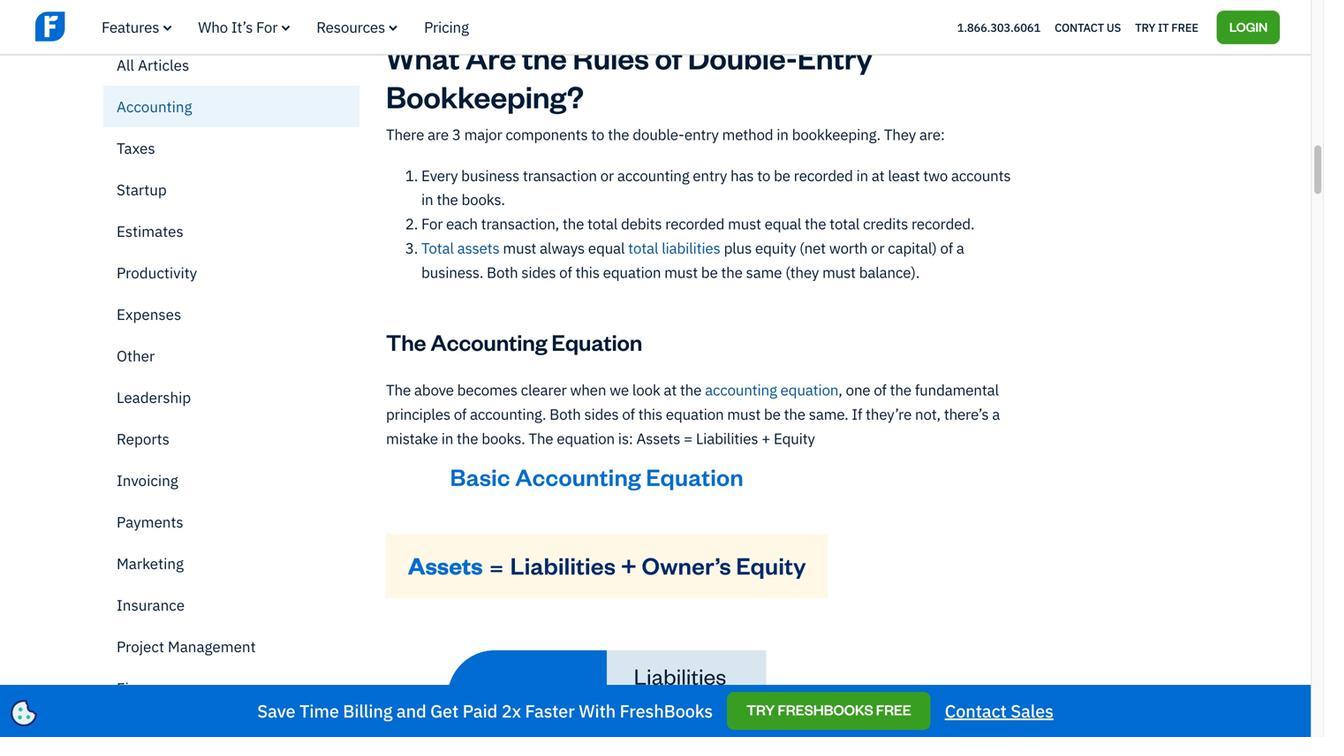 Task type: vqa. For each thing, say whether or not it's contained in the screenshot.
Accountants
no



Task type: locate. For each thing, give the bounding box(es) containing it.
1 horizontal spatial try
[[1136, 20, 1156, 35]]

for inside the every business transaction or accounting entry has to be recorded in at least two accounts in the books. for each transaction, the total debits recorded must equal the total credits recorded.
[[422, 214, 443, 233]]

at left the least
[[872, 166, 885, 185]]

reports link
[[103, 418, 360, 460]]

entry inside what are the rules of double-entry bookkeeping? there are 3 major components to the double-entry method in bookkeeping. they are:
[[798, 37, 873, 77]]

total down "debits"
[[628, 238, 659, 258]]

contact sales link
[[945, 699, 1054, 723]]

contact inside 'link'
[[945, 699, 1007, 722]]

accounting up liabilities
[[705, 380, 777, 400]]

credits
[[863, 214, 908, 233]]

the up above at bottom
[[386, 327, 426, 356]]

is:
[[618, 428, 633, 448]]

this inside the , one of the fundamental principles of accounting. both sides of this equation must be the same. if they're not, there's a mistake in the books. the equation is: assets = liabilities + equity
[[639, 404, 663, 424]]

1 vertical spatial for
[[422, 214, 443, 233]]

0 horizontal spatial sides
[[522, 262, 556, 282]]

login
[[1230, 18, 1268, 35]]

equal up the "equity"
[[765, 214, 802, 233]]

0 horizontal spatial double-
[[454, 1, 508, 21]]

1 horizontal spatial contact
[[1055, 20, 1105, 35]]

for up total
[[422, 214, 443, 233]]

for
[[256, 17, 278, 37], [422, 214, 443, 233]]

0 vertical spatial this
[[576, 262, 600, 282]]

2 vertical spatial the
[[529, 428, 554, 448]]

0 vertical spatial to
[[591, 125, 605, 144]]

the right look
[[680, 380, 702, 400]]

1 horizontal spatial at
[[872, 166, 885, 185]]

accounting.
[[470, 404, 546, 424]]

0 horizontal spatial entry
[[508, 1, 544, 21]]

least
[[888, 166, 920, 185]]

the up principles
[[386, 380, 411, 400]]

books. inside the , one of the fundamental principles of accounting. both sides of this equation must be the same. if they're not, there's a mistake in the books. the equation is: assets = liabilities + equity
[[482, 428, 525, 448]]

estimates link
[[103, 210, 360, 252]]

the
[[522, 37, 567, 77], [608, 125, 630, 144], [437, 190, 458, 209], [563, 214, 584, 233], [805, 214, 827, 233], [721, 262, 743, 282], [680, 380, 702, 400], [890, 380, 912, 400], [784, 404, 806, 424], [457, 428, 478, 448]]

equation down total liabilities link
[[603, 262, 661, 282]]

1 horizontal spatial this
[[639, 404, 663, 424]]

clearer
[[521, 380, 567, 400]]

0 vertical spatial for
[[256, 17, 278, 37]]

0 horizontal spatial contact
[[945, 699, 1007, 722]]

1 horizontal spatial to
[[758, 166, 771, 185]]

1 vertical spatial try
[[747, 700, 775, 719]]

expenses link
[[103, 293, 360, 335]]

accounting down double-
[[618, 166, 690, 185]]

1 vertical spatial be
[[701, 262, 718, 282]]

equal
[[765, 214, 802, 233], [588, 238, 625, 258]]

recorded down bookkeeping.
[[794, 166, 853, 185]]

they're
[[866, 404, 912, 424]]

be
[[774, 166, 791, 185], [701, 262, 718, 282], [764, 404, 781, 424]]

must
[[728, 214, 762, 233], [503, 238, 537, 258], [665, 262, 698, 282], [823, 262, 856, 282], [728, 404, 761, 424]]

both
[[487, 262, 518, 282], [550, 404, 581, 424]]

the up equity
[[784, 404, 806, 424]]

0 vertical spatial a
[[957, 238, 965, 258]]

both down assets
[[487, 262, 518, 282]]

resources
[[317, 17, 385, 37]]

3
[[452, 125, 461, 144]]

in right mistake
[[442, 428, 454, 448]]

liabilities
[[696, 428, 758, 448]]

accounting down all articles
[[117, 97, 192, 116]]

payments link
[[103, 501, 360, 543]]

a
[[957, 238, 965, 258], [993, 404, 1000, 424]]

0 horizontal spatial to
[[591, 125, 605, 144]]

at right look
[[664, 380, 677, 400]]

0 horizontal spatial recorded
[[666, 214, 725, 233]]

1 horizontal spatial equal
[[765, 214, 802, 233]]

sides inside plus equity (net worth or capital) of a business. both sides of this equation must be the same (they must balance).
[[522, 262, 556, 282]]

1 horizontal spatial freshbooks
[[778, 700, 874, 719]]

the for the accounting equation
[[386, 327, 426, 356]]

contact left the 'sales' on the right of page
[[945, 699, 1007, 722]]

0 vertical spatial free
[[1172, 20, 1199, 35]]

double- right is
[[454, 1, 508, 21]]

0 vertical spatial accounting
[[618, 166, 690, 185]]

the left double-
[[608, 125, 630, 144]]

1 horizontal spatial recorded
[[794, 166, 853, 185]]

equation up same.
[[781, 380, 839, 400]]

total assets link
[[422, 238, 500, 258]]

books. inside the every business transaction or accounting entry has to be recorded in at least two accounts in the books. for each transaction, the total debits recorded must equal the total credits recorded.
[[462, 190, 505, 209]]

2 horizontal spatial total
[[830, 214, 860, 233]]

1 horizontal spatial accounting
[[705, 380, 777, 400]]

or down credits
[[871, 238, 885, 258]]

transaction
[[523, 166, 597, 185]]

to
[[591, 125, 605, 144], [758, 166, 771, 185]]

0 horizontal spatial this
[[576, 262, 600, 282]]

it's
[[231, 17, 253, 37]]

0 vertical spatial sides
[[522, 262, 556, 282]]

sides
[[522, 262, 556, 282], [585, 404, 619, 424]]

0 horizontal spatial or
[[601, 166, 614, 185]]

other
[[117, 346, 155, 365]]

1 vertical spatial equal
[[588, 238, 625, 258]]

in down every
[[422, 190, 433, 209]]

equal down "debits"
[[588, 238, 625, 258]]

accounts
[[952, 166, 1011, 185]]

or inside plus equity (net worth or capital) of a business. both sides of this equation must be the same (they must balance).
[[871, 238, 885, 258]]

books.
[[462, 190, 505, 209], [482, 428, 525, 448]]

1 vertical spatial or
[[871, 238, 885, 258]]

contact for contact sales
[[945, 699, 1007, 722]]

cookie preferences image
[[11, 700, 37, 726]]

the down plus
[[721, 262, 743, 282]]

0 horizontal spatial try
[[747, 700, 775, 719]]

books. down business
[[462, 190, 505, 209]]

this down look
[[639, 404, 663, 424]]

of down important?
[[655, 37, 682, 77]]

0 horizontal spatial for
[[256, 17, 278, 37]]

1 horizontal spatial free
[[1172, 20, 1199, 35]]

mistake
[[386, 428, 438, 448]]

total up worth
[[830, 214, 860, 233]]

1 vertical spatial a
[[993, 404, 1000, 424]]

1 horizontal spatial or
[[871, 238, 885, 258]]

0 vertical spatial accounting
[[117, 97, 192, 116]]

0 vertical spatial recorded
[[794, 166, 853, 185]]

for right it's
[[256, 17, 278, 37]]

0 vertical spatial entry
[[685, 125, 719, 144]]

0 horizontal spatial accounting
[[117, 97, 192, 116]]

the accounting equation
[[386, 327, 643, 356]]

plus equity (net worth or capital) of a business. both sides of this equation must be the same (they must balance).
[[422, 238, 965, 282]]

are:
[[920, 125, 945, 144]]

1 horizontal spatial double-
[[688, 37, 798, 77]]

to right has
[[758, 166, 771, 185]]

1 vertical spatial books.
[[482, 428, 525, 448]]

0 horizontal spatial accounting
[[618, 166, 690, 185]]

try freshbooks free
[[747, 700, 912, 719]]

0 vertical spatial both
[[487, 262, 518, 282]]

1 horizontal spatial entry
[[798, 37, 873, 77]]

must up plus
[[728, 214, 762, 233]]

the inside the , one of the fundamental principles of accounting. both sides of this equation must be the same. if they're not, there's a mistake in the books. the equation is: assets = liabilities + equity
[[529, 428, 554, 448]]

at
[[872, 166, 885, 185], [664, 380, 677, 400]]

2 vertical spatial be
[[764, 404, 781, 424]]

are
[[428, 125, 449, 144]]

or right transaction
[[601, 166, 614, 185]]

total
[[422, 238, 454, 258]]

entry up are
[[508, 1, 544, 21]]

all articles link
[[103, 44, 360, 86]]

entry up bookkeeping.
[[798, 37, 873, 77]]

1 vertical spatial to
[[758, 166, 771, 185]]

the down why is double-entry bookkeeping important?
[[522, 37, 567, 77]]

1 vertical spatial sides
[[585, 404, 619, 424]]

major
[[464, 125, 502, 144]]

+
[[762, 428, 771, 448]]

0 vertical spatial contact
[[1055, 20, 1105, 35]]

of right one at right
[[874, 380, 887, 400]]

recorded up 'liabilities'
[[666, 214, 725, 233]]

0 vertical spatial books.
[[462, 190, 505, 209]]

bookkeeping.
[[792, 125, 881, 144]]

entry
[[685, 125, 719, 144], [693, 166, 727, 185]]

1 horizontal spatial a
[[993, 404, 1000, 424]]

must down worth
[[823, 262, 856, 282]]

, one of the fundamental principles of accounting. both sides of this equation must be the same. if they're not, there's a mistake in the books. the equation is: assets = liabilities + equity
[[386, 380, 1000, 448]]

total
[[588, 214, 618, 233], [830, 214, 860, 233], [628, 238, 659, 258]]

0 vertical spatial at
[[872, 166, 885, 185]]

we
[[610, 380, 629, 400]]

contact us link
[[1055, 16, 1122, 39]]

1 vertical spatial at
[[664, 380, 677, 400]]

1 vertical spatial both
[[550, 404, 581, 424]]

free for try freshbooks free
[[876, 700, 912, 719]]

reports
[[117, 429, 170, 448]]

assets
[[457, 238, 500, 258]]

1 horizontal spatial both
[[550, 404, 581, 424]]

1 vertical spatial double-
[[688, 37, 798, 77]]

the for the above becomes clearer when we look at the accounting equation
[[386, 380, 411, 400]]

1 horizontal spatial for
[[422, 214, 443, 233]]

look
[[633, 380, 661, 400]]

sides down the above becomes clearer when we look at the accounting equation
[[585, 404, 619, 424]]

total left "debits"
[[588, 214, 618, 233]]

productivity link
[[103, 252, 360, 293]]

be inside the , one of the fundamental principles of accounting. both sides of this equation must be the same. if they're not, there's a mistake in the books. the equation is: assets = liabilities + equity
[[764, 404, 781, 424]]

pricing link
[[424, 17, 469, 37]]

a down recorded.
[[957, 238, 965, 258]]

of inside what are the rules of double-entry bookkeeping? there are 3 major components to the double-entry method in bookkeeping. they are:
[[655, 37, 682, 77]]

plus
[[724, 238, 752, 258]]

books. down accounting.
[[482, 428, 525, 448]]

0 vertical spatial or
[[601, 166, 614, 185]]

management
[[168, 637, 256, 656]]

both inside the , one of the fundamental principles of accounting. both sides of this equation must be the same. if they're not, there's a mistake in the books. the equation is: assets = liabilities + equity
[[550, 404, 581, 424]]

insurance
[[117, 595, 185, 615]]

contact left us
[[1055, 20, 1105, 35]]

there
[[386, 125, 424, 144]]

be down accounting equation link
[[764, 404, 781, 424]]

productivity
[[117, 263, 197, 282]]

equation left is:
[[557, 428, 615, 448]]

be right has
[[774, 166, 791, 185]]

accounting up becomes
[[431, 327, 547, 356]]

the down accounting.
[[457, 428, 478, 448]]

0 vertical spatial try
[[1136, 20, 1156, 35]]

entry inside the every business transaction or accounting entry has to be recorded in at least two accounts in the books. for each transaction, the total debits recorded must equal the total credits recorded.
[[693, 166, 727, 185]]

in right the 'method'
[[777, 125, 789, 144]]

login link
[[1218, 10, 1281, 44]]

paid
[[463, 699, 498, 722]]

double- inside what are the rules of double-entry bookkeeping? there are 3 major components to the double-entry method in bookkeeping. they are:
[[688, 37, 798, 77]]

both inside plus equity (net worth or capital) of a business. both sides of this equation must be the same (they must balance).
[[487, 262, 518, 282]]

0 vertical spatial be
[[774, 166, 791, 185]]

sales
[[1011, 699, 1054, 722]]

0 horizontal spatial a
[[957, 238, 965, 258]]

1 horizontal spatial accounting
[[431, 327, 547, 356]]

entry left has
[[693, 166, 727, 185]]

the down accounting.
[[529, 428, 554, 448]]

entry
[[508, 1, 544, 21], [798, 37, 873, 77]]

equation up =
[[666, 404, 724, 424]]

0 horizontal spatial both
[[487, 262, 518, 282]]

entry left the 'method'
[[685, 125, 719, 144]]

a right there's
[[993, 404, 1000, 424]]

contact
[[1055, 20, 1105, 35], [945, 699, 1007, 722]]

of down always
[[559, 262, 572, 282]]

1 vertical spatial entry
[[798, 37, 873, 77]]

1 vertical spatial the
[[386, 380, 411, 400]]

to right components
[[591, 125, 605, 144]]

0 vertical spatial the
[[386, 327, 426, 356]]

0 horizontal spatial free
[[876, 700, 912, 719]]

get
[[430, 699, 459, 722]]

be down 'liabilities'
[[701, 262, 718, 282]]

in inside what are the rules of double-entry bookkeeping? there are 3 major components to the double-entry method in bookkeeping. they are:
[[777, 125, 789, 144]]

must up liabilities
[[728, 404, 761, 424]]

always
[[540, 238, 585, 258]]

1 vertical spatial entry
[[693, 166, 727, 185]]

free for try it free
[[1172, 20, 1199, 35]]

of up is:
[[622, 404, 635, 424]]

in inside the , one of the fundamental principles of accounting. both sides of this equation must be the same. if they're not, there's a mistake in the books. the equation is: assets = liabilities + equity
[[442, 428, 454, 448]]

assets
[[637, 428, 681, 448]]

both down clearer
[[550, 404, 581, 424]]

double- up the 'method'
[[688, 37, 798, 77]]

project management
[[117, 637, 256, 656]]

free
[[1172, 20, 1199, 35], [876, 700, 912, 719]]

one
[[846, 380, 871, 400]]

0 vertical spatial equal
[[765, 214, 802, 233]]

who
[[198, 17, 228, 37]]

to inside what are the rules of double-entry bookkeeping? there are 3 major components to the double-entry method in bookkeeping. they are:
[[591, 125, 605, 144]]

accounting equation link
[[705, 380, 839, 400]]

business.
[[422, 262, 484, 282]]

1 vertical spatial contact
[[945, 699, 1007, 722]]

1 vertical spatial this
[[639, 404, 663, 424]]

1 vertical spatial free
[[876, 700, 912, 719]]

the
[[386, 327, 426, 356], [386, 380, 411, 400], [529, 428, 554, 448]]

two
[[924, 166, 948, 185]]

sides down always
[[522, 262, 556, 282]]

this down total assets must always equal total liabilities
[[576, 262, 600, 282]]

equation
[[603, 262, 661, 282], [781, 380, 839, 400], [666, 404, 724, 424], [557, 428, 615, 448]]

every
[[422, 166, 458, 185]]

estimates
[[117, 221, 184, 241]]

1 horizontal spatial sides
[[585, 404, 619, 424]]

project management link
[[103, 626, 360, 667]]

contact for contact us
[[1055, 20, 1105, 35]]

has
[[731, 166, 754, 185]]



Task type: describe. For each thing, give the bounding box(es) containing it.
all articles
[[117, 55, 189, 75]]

finance
[[117, 678, 170, 698]]

be inside plus equity (net worth or capital) of a business. both sides of this equation must be the same (they must balance).
[[701, 262, 718, 282]]

not,
[[915, 404, 941, 424]]

debits
[[621, 214, 662, 233]]

business
[[461, 166, 520, 185]]

must down total liabilities link
[[665, 262, 698, 282]]

bookkeeping?
[[386, 76, 584, 116]]

cookie consent banner dialog
[[13, 520, 278, 724]]

1 vertical spatial recorded
[[666, 214, 725, 233]]

a inside plus equity (net worth or capital) of a business. both sides of this equation must be the same (they must balance).
[[957, 238, 965, 258]]

to inside the every business transaction or accounting entry has to be recorded in at least two accounts in the books. for each transaction, the total debits recorded must equal the total credits recorded.
[[758, 166, 771, 185]]

or inside the every business transaction or accounting entry has to be recorded in at least two accounts in the books. for each transaction, the total debits recorded must equal the total credits recorded.
[[601, 166, 614, 185]]

us
[[1107, 20, 1122, 35]]

are
[[466, 37, 516, 77]]

marketing
[[117, 554, 184, 573]]

1 vertical spatial accounting
[[431, 327, 547, 356]]

method
[[722, 125, 774, 144]]

try for try freshbooks free
[[747, 700, 775, 719]]

,
[[839, 380, 843, 400]]

this inside plus equity (net worth or capital) of a business. both sides of this equation must be the same (they must balance).
[[576, 262, 600, 282]]

must inside the , one of the fundamental principles of accounting. both sides of this equation must be the same. if they're not, there's a mistake in the books. the equation is: assets = liabilities + equity
[[728, 404, 761, 424]]

total assets must always equal total liabilities
[[422, 238, 721, 258]]

contact sales
[[945, 699, 1054, 722]]

try freshbooks free link
[[727, 692, 931, 730]]

must inside the every business transaction or accounting entry has to be recorded in at least two accounts in the books. for each transaction, the total debits recorded must equal the total credits recorded.
[[728, 214, 762, 233]]

becomes
[[457, 380, 518, 400]]

the down every
[[437, 190, 458, 209]]

0 vertical spatial entry
[[508, 1, 544, 21]]

articles
[[138, 55, 189, 75]]

save
[[257, 699, 296, 722]]

accounting link
[[103, 86, 360, 127]]

illustration: basic accounting equation image
[[386, 467, 828, 737]]

every business transaction or accounting entry has to be recorded in at least two accounts in the books. for each transaction, the total debits recorded must equal the total credits recorded.
[[422, 166, 1011, 233]]

when
[[570, 380, 606, 400]]

accounting inside accounting link
[[117, 97, 192, 116]]

if
[[852, 404, 863, 424]]

fundamental
[[915, 380, 999, 400]]

there's
[[944, 404, 989, 424]]

0 vertical spatial double-
[[454, 1, 508, 21]]

1.866.303.6061 link
[[958, 20, 1041, 35]]

equation inside plus equity (net worth or capital) of a business. both sides of this equation must be the same (they must balance).
[[603, 262, 661, 282]]

why
[[404, 1, 433, 21]]

equity
[[755, 238, 796, 258]]

they
[[884, 125, 916, 144]]

be inside the every business transaction or accounting entry has to be recorded in at least two accounts in the books. for each transaction, the total debits recorded must equal the total credits recorded.
[[774, 166, 791, 185]]

0 horizontal spatial total
[[588, 214, 618, 233]]

who it's for
[[198, 17, 278, 37]]

each
[[446, 214, 478, 233]]

0 horizontal spatial at
[[664, 380, 677, 400]]

time
[[300, 699, 339, 722]]

entry inside what are the rules of double-entry bookkeeping? there are 3 major components to the double-entry method in bookkeeping. they are:
[[685, 125, 719, 144]]

=
[[684, 428, 693, 448]]

try for try it free
[[1136, 20, 1156, 35]]

(net
[[800, 238, 826, 258]]

balance).
[[859, 262, 920, 282]]

other link
[[103, 335, 360, 376]]

equal inside the every business transaction or accounting entry has to be recorded in at least two accounts in the books. for each transaction, the total debits recorded must equal the total credits recorded.
[[765, 214, 802, 233]]

rules
[[573, 37, 649, 77]]

startup
[[117, 180, 167, 199]]

invoicing link
[[103, 460, 360, 501]]

features link
[[102, 17, 172, 37]]

same
[[746, 262, 782, 282]]

try it free link
[[1136, 16, 1199, 39]]

important?
[[638, 1, 714, 21]]

of down recorded.
[[941, 238, 953, 258]]

1 vertical spatial accounting
[[705, 380, 777, 400]]

expenses
[[117, 304, 181, 324]]

1 horizontal spatial total
[[628, 238, 659, 258]]

try it free
[[1136, 20, 1199, 35]]

marketing link
[[103, 543, 360, 584]]

worth
[[830, 238, 868, 258]]

and
[[397, 699, 426, 722]]

the up they're
[[890, 380, 912, 400]]

it
[[1158, 20, 1169, 35]]

above
[[414, 380, 454, 400]]

the up total assets must always equal total liabilities
[[563, 214, 584, 233]]

the up (net
[[805, 214, 827, 233]]

save time billing and get paid 2x faster with freshbooks
[[257, 699, 713, 722]]

liabilities
[[662, 238, 721, 258]]

contact us
[[1055, 20, 1122, 35]]

capital)
[[888, 238, 937, 258]]

sides inside the , one of the fundamental principles of accounting. both sides of this equation must be the same. if they're not, there's a mistake in the books. the equation is: assets = liabilities + equity
[[585, 404, 619, 424]]

(they
[[786, 262, 819, 282]]

must down transaction,
[[503, 238, 537, 258]]

freshbooks logo image
[[35, 9, 172, 43]]

0 horizontal spatial equal
[[588, 238, 625, 258]]

the inside plus equity (net worth or capital) of a business. both sides of this equation must be the same (they must balance).
[[721, 262, 743, 282]]

at inside the every business transaction or accounting entry has to be recorded in at least two accounts in the books. for each transaction, the total debits recorded must equal the total credits recorded.
[[872, 166, 885, 185]]

in left the least
[[857, 166, 869, 185]]

equity
[[774, 428, 815, 448]]

components
[[506, 125, 588, 144]]

bookkeeping
[[547, 1, 635, 21]]

billing
[[343, 699, 393, 722]]

transaction,
[[481, 214, 559, 233]]

0 horizontal spatial freshbooks
[[620, 699, 713, 722]]

a inside the , one of the fundamental principles of accounting. both sides of this equation must be the same. if they're not, there's a mistake in the books. the equation is: assets = liabilities + equity
[[993, 404, 1000, 424]]

accounting inside the every business transaction or accounting entry has to be recorded in at least two accounts in the books. for each transaction, the total debits recorded must equal the total credits recorded.
[[618, 166, 690, 185]]

taxes link
[[103, 127, 360, 169]]

of down above at bottom
[[454, 404, 467, 424]]

project
[[117, 637, 164, 656]]

principles
[[386, 404, 451, 424]]



